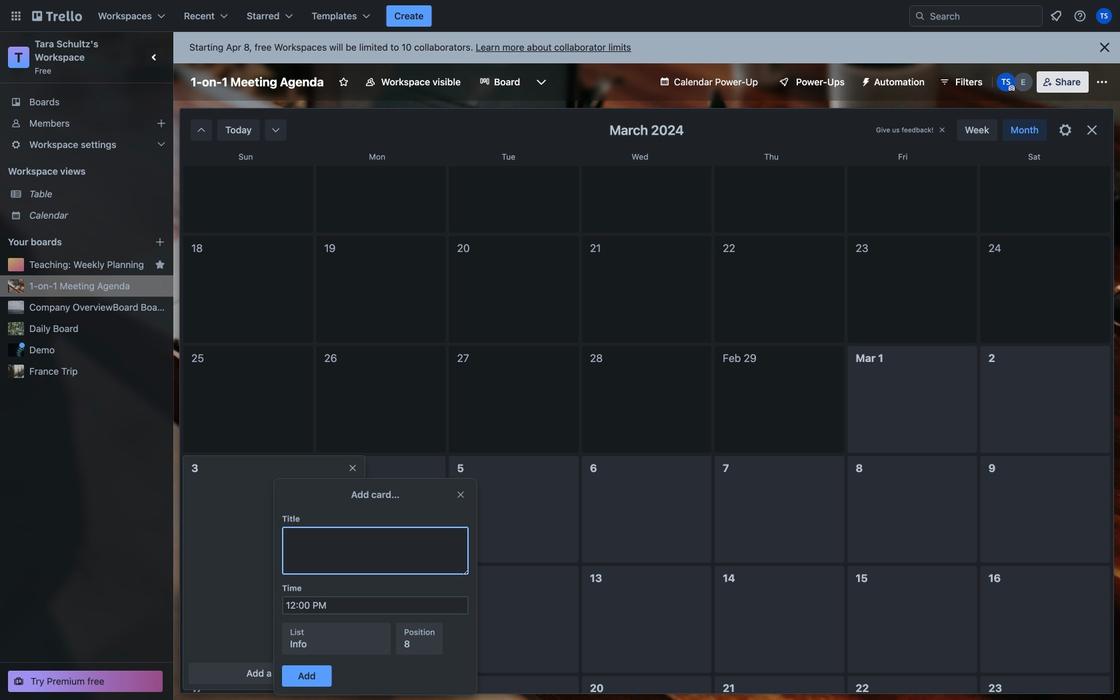 Task type: vqa. For each thing, say whether or not it's contained in the screenshot.
Customize views image at the left top of the page
yes



Task type: locate. For each thing, give the bounding box(es) containing it.
None submit
[[282, 665, 332, 687]]

star or unstar board image
[[338, 77, 349, 87]]

None text field
[[282, 527, 469, 575], [282, 596, 469, 615], [282, 527, 469, 575], [282, 596, 469, 615]]

tara schultz (taraschultz7) image
[[1096, 8, 1112, 24], [997, 73, 1015, 91]]

your boards with 6 items element
[[8, 234, 135, 250]]

add board image
[[155, 237, 165, 247]]

1 horizontal spatial tara schultz (taraschultz7) image
[[1096, 8, 1112, 24]]

0 vertical spatial sm image
[[855, 71, 874, 90]]

Search field
[[909, 5, 1043, 27]]

0 horizontal spatial tara schultz (taraschultz7) image
[[997, 73, 1015, 91]]

1 horizontal spatial sm image
[[855, 71, 874, 90]]

show menu image
[[1095, 75, 1109, 89]]

0 vertical spatial tara schultz (taraschultz7) image
[[1096, 8, 1112, 24]]

workspace navigation collapse icon image
[[145, 48, 164, 67]]

this member is an admin of this board. image
[[1009, 85, 1015, 91]]

0 horizontal spatial sm image
[[195, 123, 208, 137]]

sm image
[[855, 71, 874, 90], [195, 123, 208, 137]]

search image
[[915, 11, 925, 21]]



Task type: describe. For each thing, give the bounding box(es) containing it.
starred icon image
[[155, 259, 165, 270]]

0 notifications image
[[1048, 8, 1064, 24]]

customize views image
[[535, 75, 548, 89]]

Board name text field
[[184, 71, 330, 93]]

back to home image
[[32, 5, 82, 27]]

ethanhunt1 (ethanhunt117) image
[[1014, 73, 1033, 91]]

sm image
[[269, 123, 282, 137]]

1 vertical spatial sm image
[[195, 123, 208, 137]]

open information menu image
[[1073, 9, 1087, 23]]

primary element
[[0, 0, 1120, 32]]

1 vertical spatial tara schultz (taraschultz7) image
[[997, 73, 1015, 91]]



